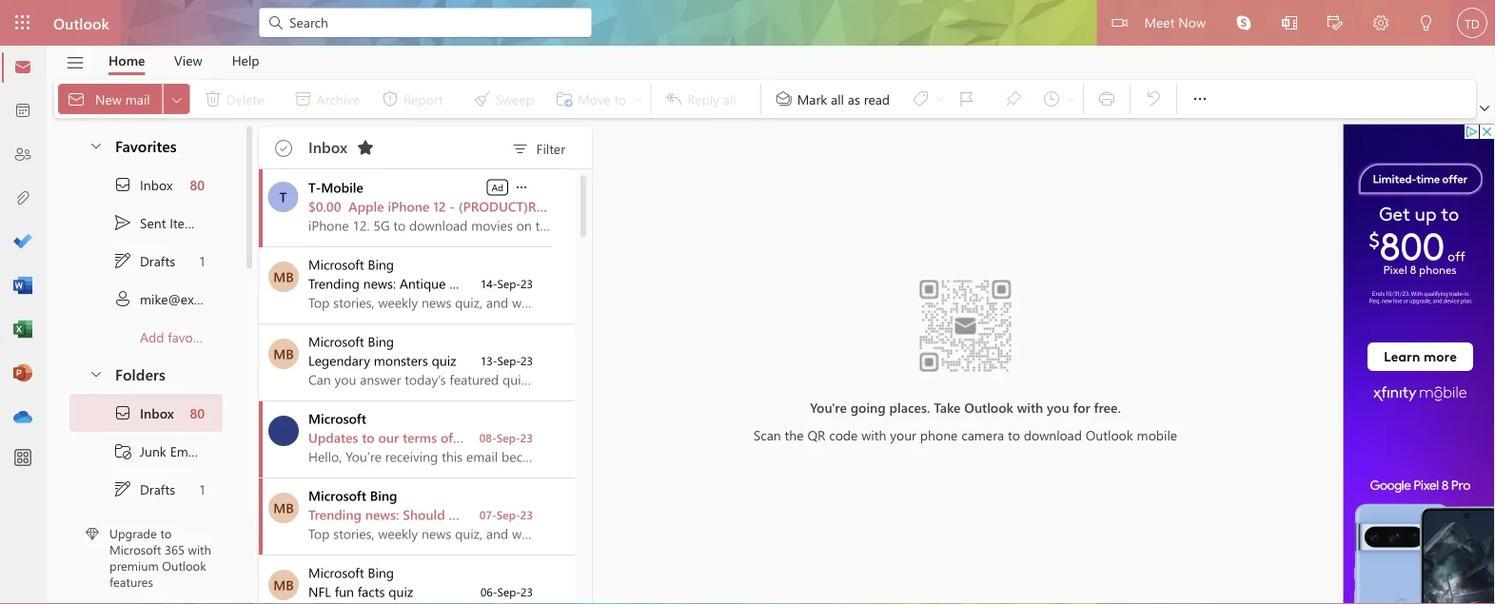 Task type: describe. For each thing, give the bounding box(es) containing it.

[[775, 89, 794, 109]]

nfl
[[308, 583, 331, 601]]

 button
[[163, 84, 190, 114]]

mark
[[797, 90, 827, 107]]

view
[[174, 51, 202, 69]]

trending for trending news: antique singer sewing machine values & what… and more
[[308, 275, 360, 292]]

mb for legendary monsters quiz
[[273, 345, 294, 363]]

outlook banner
[[0, 0, 1495, 48]]

2  tree item from the top
[[69, 394, 223, 432]]

 button
[[1313, 0, 1358, 48]]

microsoft inside microsoft updates to our terms of use 08-sep-23
[[308, 410, 366, 427]]

23 for quiz
[[521, 353, 533, 368]]

ad
[[492, 181, 504, 194]]

features
[[109, 574, 153, 590]]

read
[[864, 90, 890, 107]]

microsoft for trending news: should supreme court disqualify trump from… and more
[[308, 487, 366, 505]]

1 vertical spatial and
[[693, 506, 715, 524]]

 button
[[513, 178, 530, 196]]


[[113, 213, 132, 232]]

monthly
[[665, 198, 716, 215]]

home
[[109, 51, 145, 69]]

for
[[1073, 399, 1091, 416]]

you're going places. take outlook with you for free. scan the qr code with your phone camera to download outlook mobile
[[754, 399, 1178, 443]]

download
[[1024, 426, 1082, 443]]

24
[[646, 198, 661, 215]]

excel image
[[13, 321, 32, 340]]


[[1374, 15, 1389, 30]]

your
[[890, 426, 917, 443]]


[[511, 140, 530, 159]]

to do image
[[13, 233, 32, 252]]

 drafts for 
[[113, 251, 175, 270]]

trump
[[606, 506, 645, 524]]

 for second  tree item from the bottom
[[113, 175, 132, 194]]

 tree item for 
[[69, 242, 223, 280]]

23 inside microsoft updates to our terms of use 08-sep-23
[[520, 430, 533, 446]]

with inside upgrade to microsoft 365 with premium outlook features
[[188, 541, 211, 558]]

 tree item
[[69, 432, 223, 470]]

our
[[378, 429, 399, 446]]

 button for favorites
[[79, 128, 111, 163]]

bing for antique
[[368, 256, 394, 273]]

to inside upgrade to microsoft 365 with premium outlook features
[[160, 525, 172, 542]]

powerpoint image
[[13, 365, 32, 384]]

 inbox for second  tree item from the bottom
[[113, 175, 173, 194]]


[[1237, 15, 1252, 30]]

select a conversation checkbox for trending news: should supreme court disqualify trump from… and more
[[263, 479, 308, 524]]

microsoft bing for nfl fun facts quiz
[[308, 564, 394, 582]]

bing for facts
[[368, 564, 394, 582]]

microsoft image
[[268, 416, 299, 446]]

meet
[[1145, 13, 1175, 30]]


[[1282, 15, 1297, 30]]

 button
[[350, 132, 381, 163]]

 mike@example.com
[[113, 289, 258, 308]]

facts
[[358, 583, 385, 601]]

 mark all as read
[[775, 89, 890, 109]]

message list no conversations selected list box
[[259, 169, 782, 604]]

add
[[140, 328, 164, 346]]

outlook inside upgrade to microsoft 365 with premium outlook features
[[162, 558, 206, 574]]

23 for should
[[520, 507, 533, 523]]

payments)
[[719, 198, 782, 215]]

&
[[631, 275, 642, 292]]

singer
[[450, 275, 487, 292]]


[[1419, 15, 1435, 30]]

take
[[934, 399, 961, 416]]

court
[[506, 506, 540, 524]]

 inbox for 2nd  tree item from the top of the application containing outlook
[[113, 404, 174, 423]]

 sent items
[[113, 213, 202, 232]]

values
[[590, 275, 628, 292]]

 for 
[[113, 251, 132, 270]]

mb for nfl fun facts quiz
[[273, 576, 294, 594]]

premium
[[109, 558, 159, 574]]

 button
[[1358, 0, 1404, 48]]

outlook link
[[53, 0, 109, 46]]

t-mobile
[[308, 178, 363, 196]]

08-
[[479, 430, 497, 446]]

 tree item
[[69, 280, 258, 318]]


[[113, 442, 132, 461]]

microsoft bing image for trending news: antique singer sewing machine values & what… and more
[[268, 262, 299, 292]]

sent
[[140, 214, 166, 232]]

scan
[[754, 426, 781, 443]]

from…
[[649, 506, 689, 524]]

favorites tree item
[[69, 128, 223, 166]]

all
[[831, 90, 844, 107]]


[[113, 289, 132, 308]]

1 horizontal spatial quiz
[[432, 352, 456, 369]]

256gb
[[566, 198, 605, 215]]

phone
[[920, 426, 958, 443]]

 button
[[56, 47, 94, 79]]

add favorite tree item
[[69, 318, 223, 356]]

trending news: antique singer sewing machine values & what… and more
[[308, 275, 747, 292]]

mail
[[125, 90, 150, 107]]

microsoft updates to our terms of use 08-sep-23
[[308, 410, 533, 446]]

tree containing 
[[69, 394, 223, 604]]

terms
[[403, 429, 437, 446]]

 junk email
[[113, 442, 202, 461]]

iphone
[[388, 198, 430, 215]]

 for 
[[113, 480, 132, 499]]

camera
[[962, 426, 1004, 443]]

news: for should
[[365, 506, 399, 524]]

sep- for should
[[497, 507, 520, 523]]

email
[[170, 442, 202, 460]]

m
[[278, 422, 290, 440]]

mobile
[[1137, 426, 1178, 443]]

add favorite
[[140, 328, 212, 346]]


[[1112, 15, 1127, 30]]

$0.00
[[308, 198, 341, 215]]

07-
[[480, 507, 497, 523]]

going
[[851, 399, 886, 416]]


[[1480, 104, 1490, 113]]

calendar image
[[13, 102, 32, 121]]

favorites
[[115, 135, 177, 155]]

legendary
[[308, 352, 370, 369]]

 button
[[1404, 0, 1450, 48]]

microsoft for trending news: antique singer sewing machine values & what… and more
[[308, 256, 364, 273]]

2 vertical spatial inbox
[[140, 404, 174, 422]]

message list section
[[259, 122, 782, 604]]

23 for antique
[[521, 276, 533, 291]]

premium features image
[[86, 528, 99, 541]]

sep- for quiz
[[497, 353, 521, 368]]


[[1328, 15, 1343, 30]]

trending for trending news: should supreme court disqualify trump from… and more
[[308, 506, 362, 524]]

mike@example.com
[[140, 290, 258, 308]]

as
[[848, 90, 860, 107]]

sep- inside microsoft updates to our terms of use 08-sep-23
[[497, 430, 520, 446]]

1 for 
[[200, 480, 205, 498]]


[[65, 53, 85, 73]]


[[356, 138, 375, 157]]

1 vertical spatial with
[[862, 426, 887, 443]]

(with
[[609, 198, 642, 215]]

23 for facts
[[521, 584, 533, 600]]

antique
[[400, 275, 446, 292]]

items
[[170, 214, 202, 232]]

inbox heading
[[308, 127, 381, 168]]

 for folders
[[89, 366, 104, 381]]



Task type: vqa. For each thing, say whether or not it's contained in the screenshot.
the right With
yes



Task type: locate. For each thing, give the bounding box(es) containing it.
2  button from the top
[[79, 356, 111, 391]]

0 vertical spatial  inbox
[[113, 175, 173, 194]]

0 vertical spatial and
[[690, 275, 713, 292]]

 inbox inside favorites "tree"
[[113, 175, 173, 194]]

1 horizontal spatial -
[[557, 198, 562, 215]]

 inside popup button
[[514, 180, 529, 195]]

drafts down  junk email
[[140, 480, 175, 498]]

 button inside favorites tree item
[[79, 128, 111, 163]]

0 vertical spatial more
[[716, 275, 747, 292]]

2 - from the left
[[557, 198, 562, 215]]

quiz right facts
[[389, 583, 413, 601]]

 drafts down the  tree item
[[113, 480, 175, 499]]

2 select a conversation checkbox from the top
[[263, 479, 308, 524]]

2 1 from the top
[[200, 480, 205, 498]]

1 microsoft bing image from the top
[[268, 493, 299, 524]]

 inside favorites tree item
[[89, 138, 104, 153]]

1 vertical spatial 1
[[200, 480, 205, 498]]


[[1191, 89, 1210, 109], [514, 180, 529, 195]]

inbox inside favorites "tree"
[[140, 176, 173, 193]]

mb left the nfl
[[273, 576, 294, 594]]

23 right the 07-
[[520, 507, 533, 523]]

bing up facts
[[368, 564, 394, 582]]

2 horizontal spatial to
[[1008, 426, 1020, 443]]

Select all messages checkbox
[[270, 135, 297, 162]]

outlook right premium
[[162, 558, 206, 574]]

 down  at the top left of the page
[[113, 251, 132, 270]]

365
[[165, 541, 185, 558]]

bing for quiz
[[368, 333, 394, 350]]

and
[[690, 275, 713, 292], [693, 506, 715, 524]]

2 vertical spatial 
[[89, 366, 104, 381]]

 right mail
[[169, 92, 184, 107]]

to inside microsoft updates to our terms of use 08-sep-23
[[362, 429, 375, 446]]

microsoft bing for legendary monsters quiz
[[308, 333, 394, 350]]

 inbox up  tree item
[[113, 175, 173, 194]]

Select a conversation checkbox
[[263, 248, 308, 292], [263, 479, 308, 524]]

help button
[[218, 46, 274, 75]]

4 microsoft bing from the top
[[308, 564, 394, 582]]

1 vertical spatial  drafts
[[113, 480, 175, 499]]

 inbox
[[113, 175, 173, 194], [113, 404, 174, 423]]

 for 2nd  tree item from the top of the application containing outlook
[[113, 404, 132, 423]]

1 vertical spatial 
[[89, 138, 104, 153]]

trending up legendary at the left bottom of the page
[[308, 275, 360, 292]]

microsoft bing image for trending news: should supreme court disqualify trump from… and more
[[268, 493, 299, 524]]

microsoft up updates
[[308, 410, 366, 427]]

mb down microsoft icon
[[273, 499, 294, 517]]

1 vertical spatial  tree item
[[69, 470, 223, 508]]

to right camera
[[1008, 426, 1020, 443]]

1 for 
[[200, 252, 205, 270]]

80 inside favorites "tree"
[[190, 176, 205, 193]]

more right what…
[[716, 275, 747, 292]]

 for  dropdown button
[[1191, 89, 1210, 109]]

 tree item up junk at the left of page
[[69, 394, 223, 432]]

microsoft bing for trending news: antique singer sewing machine values & what… and more
[[308, 256, 394, 273]]

 new mail
[[67, 89, 150, 109]]

1 1 from the top
[[200, 252, 205, 270]]

1 horizontal spatial 
[[1191, 89, 1210, 109]]

Select a conversation checkbox
[[263, 325, 308, 369], [263, 556, 308, 601]]

 up 
[[113, 404, 132, 423]]

to left our
[[362, 429, 375, 446]]

 tree item
[[69, 166, 223, 204], [69, 394, 223, 432]]

microsoft for nfl fun facts quiz
[[308, 564, 364, 582]]

1 down email on the bottom
[[200, 480, 205, 498]]

2 microsoft bing image from the top
[[268, 339, 299, 369]]

drafts for 
[[140, 480, 175, 498]]

outlook down free.
[[1086, 426, 1134, 443]]

0 horizontal spatial -
[[450, 198, 455, 215]]

80 up items at the left of page
[[190, 176, 205, 193]]

favorites tree
[[69, 120, 258, 356]]

-
[[450, 198, 455, 215], [557, 198, 562, 215]]

 inbox down folders 'tree item'
[[113, 404, 174, 423]]

microsoft down $0.00
[[308, 256, 364, 273]]

drafts inside favorites "tree"
[[140, 252, 175, 270]]

places.
[[890, 399, 930, 416]]

t mobile image
[[268, 182, 298, 212]]

0 vertical spatial select a conversation checkbox
[[263, 325, 308, 369]]

23 right 06-
[[521, 584, 533, 600]]

microsoft bing down updates
[[308, 487, 397, 505]]

t
[[280, 188, 287, 206]]

tab list inside application
[[94, 46, 274, 75]]

0 horizontal spatial quiz
[[389, 583, 413, 601]]

 drafts down  tree item
[[113, 251, 175, 270]]

 inside tree
[[113, 404, 132, 423]]

06-
[[481, 584, 497, 600]]

 down now
[[1191, 89, 1210, 109]]

tab list
[[94, 46, 274, 75]]

machine
[[536, 275, 587, 292]]

trending down updates
[[308, 506, 362, 524]]

0 vertical spatial microsoft bing image
[[268, 262, 299, 292]]

1 up mike@example.com
[[200, 252, 205, 270]]

 inside  popup button
[[169, 92, 184, 107]]

outlook up camera
[[965, 399, 1014, 416]]

select a conversation checkbox left 'fun'
[[263, 556, 308, 601]]

0 horizontal spatial 
[[514, 180, 529, 195]]

 inside tree
[[113, 480, 132, 499]]

filter
[[536, 140, 565, 157]]

drafts down  sent items
[[140, 252, 175, 270]]

1 vertical spatial 
[[514, 180, 529, 195]]

1 horizontal spatial to
[[362, 429, 375, 446]]

bing down apple
[[368, 256, 394, 273]]

microsoft bing image left the nfl
[[268, 570, 299, 601]]

Select a conversation checkbox
[[263, 402, 308, 446]]

with down going
[[862, 426, 887, 443]]

microsoft bing for trending news: should supreme court disqualify trump from… and more
[[308, 487, 397, 505]]

 tree item
[[69, 242, 223, 280], [69, 470, 223, 508]]

drafts inside tree
[[140, 480, 175, 498]]

td image
[[1457, 8, 1488, 38]]

1 vertical spatial  inbox
[[113, 404, 174, 423]]

select a conversation checkbox for trending news: antique singer sewing machine values & what… and more
[[263, 248, 308, 292]]

 for favorites
[[89, 138, 104, 153]]

view button
[[160, 46, 217, 75]]

0 vertical spatial trending
[[308, 275, 360, 292]]

 tree item for 
[[69, 470, 223, 508]]

files image
[[13, 189, 32, 208]]

mail image
[[13, 58, 32, 77]]

microsoft bing image inside select a conversation checkbox
[[268, 262, 299, 292]]

1 microsoft bing image from the top
[[268, 262, 299, 292]]

 down 
[[113, 480, 132, 499]]

mb for trending news: antique singer sewing machine values & what… and more
[[273, 268, 294, 286]]

2 microsoft bing from the top
[[308, 333, 394, 350]]

0 vertical spatial inbox
[[308, 136, 347, 157]]

now
[[1179, 13, 1206, 30]]

06-sep-23
[[481, 584, 533, 600]]

news: left 'should'
[[365, 506, 399, 524]]

drafts
[[140, 252, 175, 270], [140, 480, 175, 498]]

1 inside tree
[[200, 480, 205, 498]]

more apps image
[[13, 449, 32, 468]]

1 vertical spatial microsoft bing image
[[268, 339, 299, 369]]

people image
[[13, 146, 32, 165]]

microsoft up features at the left of the page
[[109, 541, 161, 558]]

you're
[[810, 399, 847, 416]]

 left folders
[[89, 366, 104, 381]]

2 select a conversation checkbox from the top
[[263, 556, 308, 601]]

microsoft bing image left legendary at the left bottom of the page
[[268, 339, 299, 369]]

 search field
[[259, 0, 592, 43]]

2  drafts from the top
[[113, 480, 175, 499]]

- right 12
[[450, 198, 455, 215]]

1 vertical spatial  tree item
[[69, 394, 223, 432]]

inbox 
[[308, 136, 375, 157]]

microsoft bing image
[[268, 493, 299, 524], [268, 570, 299, 601]]

 tree item up sent
[[69, 166, 223, 204]]

news: for antique
[[363, 275, 396, 292]]

free.
[[1094, 399, 1121, 416]]

 tree item down junk at the left of page
[[69, 470, 223, 508]]

 tree item
[[69, 204, 223, 242]]

news: left antique
[[363, 275, 396, 292]]

14-
[[481, 276, 497, 291]]

microsoft bing up legendary at the left bottom of the page
[[308, 333, 394, 350]]

 button down  new mail
[[79, 128, 111, 163]]

and right from…
[[693, 506, 715, 524]]

1  from the top
[[113, 251, 132, 270]]

1 inside favorites "tree"
[[200, 252, 205, 270]]

 button
[[1221, 0, 1267, 46]]

 button
[[1267, 0, 1313, 48]]

with right the 365
[[188, 541, 211, 558]]

disqualify
[[544, 506, 603, 524]]

junk
[[140, 442, 166, 460]]

0 vertical spatial 
[[113, 251, 132, 270]]

home button
[[94, 46, 159, 75]]

1  drafts from the top
[[113, 251, 175, 270]]

1 microsoft bing from the top
[[308, 256, 394, 273]]

- left 256gb
[[557, 198, 562, 215]]

13-sep-23
[[481, 353, 533, 368]]

0 vertical spatial 
[[1191, 89, 1210, 109]]

3 mb from the top
[[273, 499, 294, 517]]

80 up email on the bottom
[[190, 404, 205, 422]]

microsoft bing image for nfl fun facts quiz
[[268, 570, 299, 601]]

 inside dropdown button
[[1191, 89, 1210, 109]]

13-
[[481, 353, 497, 368]]

of
[[441, 429, 453, 446]]

2  from the top
[[113, 404, 132, 423]]

more right from…
[[719, 506, 751, 524]]

word image
[[13, 277, 32, 296]]

tab list containing home
[[94, 46, 274, 75]]

sep- for facts
[[497, 584, 521, 600]]

quiz right monsters
[[432, 352, 456, 369]]

$0.00 apple iphone 12 - (product)red - 256gb (with 24 monthly payments)
[[308, 198, 782, 215]]

bing for should
[[370, 487, 397, 505]]

1 - from the left
[[450, 198, 455, 215]]

microsoft inside upgrade to microsoft 365 with premium outlook features
[[109, 541, 161, 558]]

23 right '08-'
[[520, 430, 533, 446]]

1 80 from the top
[[190, 176, 205, 193]]

favorite
[[168, 328, 212, 346]]

to
[[1008, 426, 1020, 443], [362, 429, 375, 446], [160, 525, 172, 542]]

inbox
[[308, 136, 347, 157], [140, 176, 173, 193], [140, 404, 174, 422]]

1 select a conversation checkbox from the top
[[263, 325, 308, 369]]

microsoft bing image down t mobile icon
[[268, 262, 299, 292]]

1 vertical spatial 
[[113, 404, 132, 423]]

tags group
[[765, 80, 1080, 118]]

0 vertical spatial microsoft bing image
[[268, 493, 299, 524]]

0 vertical spatial news:
[[363, 275, 396, 292]]

microsoft bing image down microsoft icon
[[268, 493, 299, 524]]

drafts for 
[[140, 252, 175, 270]]

microsoft down updates
[[308, 487, 366, 505]]

outlook
[[53, 12, 109, 33], [965, 399, 1014, 416], [1086, 426, 1134, 443], [162, 558, 206, 574]]

should
[[403, 506, 445, 524]]

microsoft bing image
[[268, 262, 299, 292], [268, 339, 299, 369]]

microsoft bing up 'fun'
[[308, 564, 394, 582]]

 up  at the top left of the page
[[113, 175, 132, 194]]

 right ad
[[514, 180, 529, 195]]

mb for trending news: should supreme court disqualify trump from… and more
[[273, 499, 294, 517]]

folders tree item
[[69, 356, 223, 394]]

apple
[[349, 198, 384, 215]]

select a conversation checkbox down t mobile icon
[[263, 248, 308, 292]]

qr
[[808, 426, 826, 443]]

mb left legendary at the left bottom of the page
[[273, 345, 294, 363]]

 button left folders
[[79, 356, 111, 391]]

2 horizontal spatial with
[[1017, 399, 1043, 416]]

monsters
[[374, 352, 428, 369]]

trending news: should supreme court disqualify trump from… and more
[[308, 506, 751, 524]]


[[67, 89, 86, 109]]

select a conversation checkbox for nfl fun facts quiz
[[263, 556, 308, 601]]

0 vertical spatial  tree item
[[69, 242, 223, 280]]

Search for email, meetings, files and more. field
[[287, 12, 581, 32]]

12
[[433, 198, 446, 215]]

1  from the top
[[113, 175, 132, 194]]

2 vertical spatial with
[[188, 541, 211, 558]]

left-rail-appbar navigation
[[4, 46, 42, 440]]

sep- for antique
[[497, 276, 521, 291]]

bing
[[368, 256, 394, 273], [368, 333, 394, 350], [370, 487, 397, 505], [368, 564, 394, 582]]

application
[[0, 0, 1495, 604]]

microsoft bing down apple
[[308, 256, 394, 273]]

inbox left '' button
[[308, 136, 347, 157]]

1  inbox from the top
[[113, 175, 173, 194]]

 inbox inside tree
[[113, 404, 174, 423]]

23 left machine
[[521, 276, 533, 291]]

to inside you're going places. take outlook with you for free. scan the qr code with your phone camera to download outlook mobile
[[1008, 426, 1020, 443]]

2  tree item from the top
[[69, 470, 223, 508]]

1 trending from the top
[[308, 275, 360, 292]]

80
[[190, 176, 205, 193], [190, 404, 205, 422]]

onedrive image
[[13, 408, 32, 427]]

0 vertical spatial 
[[169, 92, 184, 107]]


[[169, 92, 184, 107], [89, 138, 104, 153], [89, 366, 104, 381]]

0 vertical spatial 1
[[200, 252, 205, 270]]

1 horizontal spatial with
[[862, 426, 887, 443]]

1 vertical spatial 80
[[190, 404, 205, 422]]

application containing outlook
[[0, 0, 1495, 604]]

microsoft up legendary at the left bottom of the page
[[308, 333, 364, 350]]

 button
[[1181, 80, 1220, 118]]

23
[[521, 276, 533, 291], [521, 353, 533, 368], [520, 430, 533, 446], [520, 507, 533, 523], [521, 584, 533, 600]]

microsoft bing image for legendary monsters quiz
[[268, 339, 299, 369]]

mobile
[[321, 178, 363, 196]]

0 vertical spatial 
[[113, 175, 132, 194]]

0 horizontal spatial to
[[160, 525, 172, 542]]

1 mb from the top
[[273, 268, 294, 286]]

move & delete group
[[58, 80, 647, 118]]

2 trending from the top
[[308, 506, 362, 524]]

07-sep-23
[[480, 507, 533, 523]]

1 vertical spatial drafts
[[140, 480, 175, 498]]

2 80 from the top
[[190, 404, 205, 422]]

0 vertical spatial  drafts
[[113, 251, 175, 270]]

0 vertical spatial  button
[[79, 128, 111, 163]]

23 right 13-
[[521, 353, 533, 368]]

2 mb from the top
[[273, 345, 294, 363]]

help
[[232, 51, 259, 69]]


[[113, 175, 132, 194], [113, 404, 132, 423]]

select a conversation checkbox for legendary monsters quiz
[[263, 325, 308, 369]]

2  inbox from the top
[[113, 404, 174, 423]]

inbox up  junk email
[[140, 404, 174, 422]]

 drafts for 
[[113, 480, 175, 499]]

 inside favorites "tree"
[[113, 175, 132, 194]]

4 mb from the top
[[273, 576, 294, 594]]

3 microsoft bing from the top
[[308, 487, 397, 505]]

1 vertical spatial microsoft bing image
[[268, 570, 299, 601]]

microsoft bing
[[308, 256, 394, 273], [308, 333, 394, 350], [308, 487, 397, 505], [308, 564, 394, 582]]

microsoft up 'fun'
[[308, 564, 364, 582]]

1 vertical spatial  button
[[79, 356, 111, 391]]

inbox inside "inbox "
[[308, 136, 347, 157]]

nfl fun facts quiz
[[308, 583, 413, 601]]

microsoft bing image inside select a conversation option
[[268, 339, 299, 369]]

updates
[[308, 429, 358, 446]]

to right upgrade
[[160, 525, 172, 542]]

1 vertical spatial more
[[719, 506, 751, 524]]

1  tree item from the top
[[69, 242, 223, 280]]

upgrade to microsoft 365 with premium outlook features
[[109, 525, 211, 590]]

with left the 'you'
[[1017, 399, 1043, 416]]


[[113, 251, 132, 270], [113, 480, 132, 499]]

0 vertical spatial with
[[1017, 399, 1043, 416]]

folders
[[115, 363, 165, 384]]

 for  popup button
[[514, 180, 529, 195]]

and right what…
[[690, 275, 713, 292]]

1  button from the top
[[79, 128, 111, 163]]

(product)red
[[459, 198, 553, 215]]

1 select a conversation checkbox from the top
[[263, 248, 308, 292]]

0 vertical spatial 80
[[190, 176, 205, 193]]

1 vertical spatial inbox
[[140, 176, 173, 193]]

 down  new mail
[[89, 138, 104, 153]]

0 vertical spatial quiz
[[432, 352, 456, 369]]

0 vertical spatial select a conversation checkbox
[[263, 248, 308, 292]]

inbox up  sent items
[[140, 176, 173, 193]]

 inside favorites "tree"
[[113, 251, 132, 270]]

2 drafts from the top
[[140, 480, 175, 498]]

1 vertical spatial select a conversation checkbox
[[263, 556, 308, 601]]

 inside folders 'tree item'
[[89, 366, 104, 381]]

14-sep-23
[[481, 276, 533, 291]]

bing up the legendary monsters quiz
[[368, 333, 394, 350]]

2  from the top
[[113, 480, 132, 499]]

select a conversation checkbox down microsoft icon
[[263, 479, 308, 524]]

 drafts inside tree
[[113, 480, 175, 499]]

1 vertical spatial trending
[[308, 506, 362, 524]]

 drafts inside favorites "tree"
[[113, 251, 175, 270]]

1 drafts from the top
[[140, 252, 175, 270]]

bing down our
[[370, 487, 397, 505]]

2 microsoft bing image from the top
[[268, 570, 299, 601]]

0 vertical spatial  tree item
[[69, 166, 223, 204]]

0 horizontal spatial with
[[188, 541, 211, 558]]

80 inside tree
[[190, 404, 205, 422]]

tree
[[69, 394, 223, 604]]

use
[[457, 429, 477, 446]]

 tree item down sent
[[69, 242, 223, 280]]

1 vertical spatial select a conversation checkbox
[[263, 479, 308, 524]]

the
[[785, 426, 804, 443]]

outlook up 
[[53, 12, 109, 33]]

fun
[[335, 583, 354, 601]]

1 vertical spatial news:
[[365, 506, 399, 524]]

mb down t mobile icon
[[273, 268, 294, 286]]

1  tree item from the top
[[69, 166, 223, 204]]

outlook inside banner
[[53, 12, 109, 33]]

 button
[[79, 128, 111, 163], [79, 356, 111, 391]]

 button for folders
[[79, 356, 111, 391]]

1 vertical spatial 
[[113, 480, 132, 499]]

select a conversation checkbox up m option
[[263, 325, 308, 369]]


[[277, 140, 292, 155]]

microsoft for legendary monsters quiz
[[308, 333, 364, 350]]

 button inside folders 'tree item'
[[79, 356, 111, 391]]

0 vertical spatial drafts
[[140, 252, 175, 270]]

1 vertical spatial quiz
[[389, 583, 413, 601]]

meet now
[[1145, 13, 1206, 30]]



